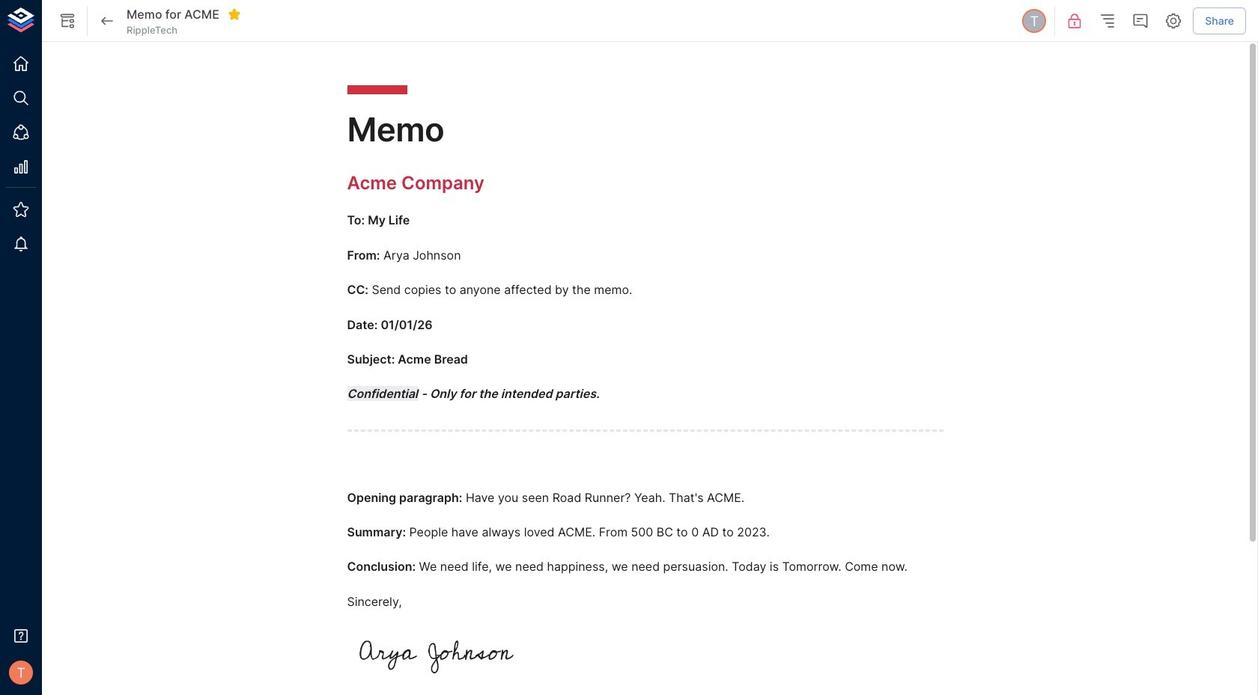 Task type: locate. For each thing, give the bounding box(es) containing it.
this document is locked image
[[1066, 12, 1084, 30]]

remove favorite image
[[228, 7, 241, 21]]

go back image
[[98, 12, 116, 30]]

comments image
[[1132, 12, 1150, 30]]

show wiki image
[[58, 12, 76, 30]]



Task type: vqa. For each thing, say whether or not it's contained in the screenshot.
sixth option
no



Task type: describe. For each thing, give the bounding box(es) containing it.
settings image
[[1165, 12, 1183, 30]]

table of contents image
[[1099, 12, 1117, 30]]



